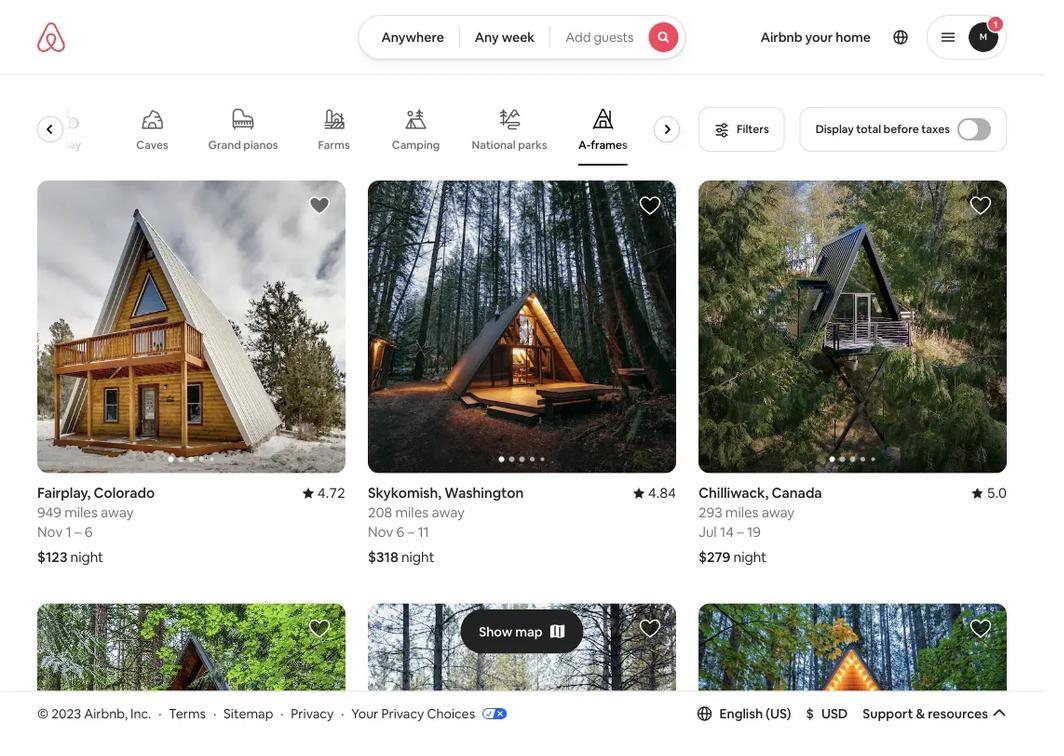 Task type: locate. For each thing, give the bounding box(es) containing it.
group
[[37, 93, 688, 166], [37, 181, 346, 474], [368, 181, 676, 474], [699, 181, 1007, 474], [37, 604, 346, 737], [368, 604, 676, 737], [699, 604, 1007, 737]]

support & resources
[[863, 706, 988, 723]]

night right '$123'
[[70, 549, 104, 567]]

1 6 from the left
[[85, 523, 93, 542]]

6
[[85, 523, 93, 542], [396, 523, 405, 542]]

miles inside the chilliwack, canada 293 miles away jul 14 – 19 $279 night
[[726, 504, 759, 522]]

away for washington
[[432, 504, 465, 522]]

3 night from the left
[[734, 549, 767, 567]]

· right inc.
[[159, 706, 162, 722]]

0 horizontal spatial –
[[75, 523, 82, 542]]

0 horizontal spatial add to wishlist: skykomish, washington image
[[639, 195, 661, 217]]

away inside the chilliwack, canada 293 miles away jul 14 – 19 $279 night
[[762, 504, 795, 522]]

2 · from the left
[[213, 706, 216, 722]]

1 night from the left
[[70, 549, 104, 567]]

chilliwack, canada 293 miles away jul 14 – 19 $279 night
[[699, 484, 822, 567]]

miles down fairplay,
[[64, 504, 98, 522]]

english
[[720, 706, 763, 723]]

0 horizontal spatial away
[[101, 504, 134, 522]]

2 nov from the left
[[368, 523, 393, 542]]

add to wishlist: skykomish, washington image
[[639, 195, 661, 217], [970, 618, 992, 640]]

0 horizontal spatial 6
[[85, 523, 93, 542]]

1 – from the left
[[75, 523, 82, 542]]

1 horizontal spatial night
[[401, 549, 435, 567]]

2 miles from the left
[[395, 504, 429, 522]]

– left 19
[[737, 523, 744, 542]]

nov for 949
[[37, 523, 63, 542]]

a-
[[579, 138, 591, 152]]

$123
[[37, 549, 67, 567]]

away down 'canada'
[[762, 504, 795, 522]]

fairplay, colorado 949 miles away nov 1 – 6 $123 night
[[37, 484, 155, 567]]

night inside the chilliwack, canada 293 miles away jul 14 – 19 $279 night
[[734, 549, 767, 567]]

1 horizontal spatial 1
[[994, 18, 998, 30]]

6 down fairplay,
[[85, 523, 93, 542]]

1 inside dropdown button
[[994, 18, 998, 30]]

miles inside fairplay, colorado 949 miles away nov 1 – 6 $123 night
[[64, 504, 98, 522]]

2 night from the left
[[401, 549, 435, 567]]

night down 19
[[734, 549, 767, 567]]

1 vertical spatial 1
[[66, 523, 72, 542]]

support
[[863, 706, 913, 723]]

0 horizontal spatial night
[[70, 549, 104, 567]]

night down 11
[[401, 549, 435, 567]]

– for 6
[[408, 523, 415, 542]]

1 away from the left
[[101, 504, 134, 522]]

resources
[[928, 706, 988, 723]]

jul
[[699, 523, 717, 542]]

taxes
[[921, 122, 950, 136]]

any
[[475, 29, 499, 46]]

2 6 from the left
[[396, 523, 405, 542]]

display total before taxes
[[816, 122, 950, 136]]

nov inside fairplay, colorado 949 miles away nov 1 – 6 $123 night
[[37, 523, 63, 542]]

add to wishlist: la pine, oregon image
[[639, 618, 661, 640]]

1 horizontal spatial nov
[[368, 523, 393, 542]]

home
[[836, 29, 871, 46]]

nov down 208
[[368, 523, 393, 542]]

filters
[[737, 122, 769, 136]]

away inside skykomish, washington 208 miles away nov 6 – 11 $318 night
[[432, 504, 465, 522]]

canada
[[772, 484, 822, 502]]

2023
[[51, 706, 81, 722]]

night inside skykomish, washington 208 miles away nov 6 – 11 $318 night
[[401, 549, 435, 567]]

miles down the chilliwack,
[[726, 504, 759, 522]]

privacy left your
[[291, 706, 334, 722]]

away down colorado
[[101, 504, 134, 522]]

night
[[70, 549, 104, 567], [401, 549, 435, 567], [734, 549, 767, 567]]

3 · from the left
[[281, 706, 284, 722]]

3 miles from the left
[[726, 504, 759, 522]]

anywhere button
[[358, 15, 460, 60]]

away for canada
[[762, 504, 795, 522]]

nov
[[37, 523, 63, 542], [368, 523, 393, 542]]

None search field
[[358, 15, 686, 60]]

1 inside fairplay, colorado 949 miles away nov 1 – 6 $123 night
[[66, 523, 72, 542]]

1 horizontal spatial 6
[[396, 523, 405, 542]]

privacy
[[291, 706, 334, 722], [381, 706, 424, 722]]

6 left 11
[[396, 523, 405, 542]]

· left privacy link
[[281, 706, 284, 722]]

none search field containing anywhere
[[358, 15, 686, 60]]

2 horizontal spatial away
[[762, 504, 795, 522]]

add to wishlist: packwood, washington image
[[308, 618, 331, 640]]

3 away from the left
[[762, 504, 795, 522]]

farms
[[319, 138, 350, 152]]

2 horizontal spatial –
[[737, 523, 744, 542]]

– left 11
[[408, 523, 415, 542]]

display total before taxes button
[[800, 107, 1007, 152]]

0 horizontal spatial miles
[[64, 504, 98, 522]]

miles for 19
[[726, 504, 759, 522]]

– inside the chilliwack, canada 293 miles away jul 14 – 19 $279 night
[[737, 523, 744, 542]]

– inside fairplay, colorado 949 miles away nov 1 – 6 $123 night
[[75, 523, 82, 542]]

0 horizontal spatial privacy
[[291, 706, 334, 722]]

$
[[806, 706, 814, 723]]

3 – from the left
[[737, 523, 744, 542]]

privacy link
[[291, 706, 334, 722]]

2 horizontal spatial miles
[[726, 504, 759, 522]]

colorado
[[94, 484, 155, 502]]

1 horizontal spatial –
[[408, 523, 415, 542]]

away for colorado
[[101, 504, 134, 522]]

miles for 11
[[395, 504, 429, 522]]

1 horizontal spatial miles
[[395, 504, 429, 522]]

– inside skykomish, washington 208 miles away nov 6 – 11 $318 night
[[408, 523, 415, 542]]

2 – from the left
[[408, 523, 415, 542]]

1 vertical spatial add to wishlist: skykomish, washington image
[[970, 618, 992, 640]]

0 horizontal spatial 1
[[66, 523, 72, 542]]

usd
[[822, 706, 848, 723]]

2 away from the left
[[432, 504, 465, 522]]

0 horizontal spatial nov
[[37, 523, 63, 542]]

949
[[37, 504, 61, 522]]

away down washington
[[432, 504, 465, 522]]

night inside fairplay, colorado 949 miles away nov 1 – 6 $123 night
[[70, 549, 104, 567]]

·
[[159, 706, 162, 722], [213, 706, 216, 722], [281, 706, 284, 722], [341, 706, 344, 722]]

add guests button
[[550, 15, 686, 60]]

1 horizontal spatial privacy
[[381, 706, 424, 722]]

night for 11
[[401, 549, 435, 567]]

1
[[994, 18, 998, 30], [66, 523, 72, 542]]

– down fairplay,
[[75, 523, 82, 542]]

©
[[37, 706, 49, 722]]

privacy right your
[[381, 706, 424, 722]]

fairplay,
[[37, 484, 91, 502]]

–
[[75, 523, 82, 542], [408, 523, 415, 542], [737, 523, 744, 542]]

0 vertical spatial 1
[[994, 18, 998, 30]]

nov down the 949
[[37, 523, 63, 542]]

miles
[[64, 504, 98, 522], [395, 504, 429, 522], [726, 504, 759, 522]]

nov inside skykomish, washington 208 miles away nov 6 – 11 $318 night
[[368, 523, 393, 542]]

any week
[[475, 29, 535, 46]]

293
[[699, 504, 722, 522]]

· right terms link
[[213, 706, 216, 722]]

airbnb
[[761, 29, 803, 46]]

2 horizontal spatial night
[[734, 549, 767, 567]]

miles down 'skykomish,'
[[395, 504, 429, 522]]

night for 6
[[70, 549, 104, 567]]

add guests
[[566, 29, 634, 46]]

away
[[101, 504, 134, 522], [432, 504, 465, 522], [762, 504, 795, 522]]

1 nov from the left
[[37, 523, 63, 542]]

1 horizontal spatial away
[[432, 504, 465, 522]]

profile element
[[709, 0, 1007, 75]]

1 horizontal spatial add to wishlist: skykomish, washington image
[[970, 618, 992, 640]]

support & resources button
[[863, 706, 1007, 723]]

camping
[[392, 138, 440, 152]]

show map button
[[460, 610, 584, 654]]

4.84
[[648, 484, 676, 502]]

show map
[[479, 624, 543, 641]]

· left your
[[341, 706, 344, 722]]

away inside fairplay, colorado 949 miles away nov 1 – 6 $123 night
[[101, 504, 134, 522]]

1 miles from the left
[[64, 504, 98, 522]]

miles inside skykomish, washington 208 miles away nov 6 – 11 $318 night
[[395, 504, 429, 522]]



Task type: describe. For each thing, give the bounding box(es) containing it.
add
[[566, 29, 591, 46]]

5.0 out of 5 average rating image
[[972, 484, 1007, 502]]

$279
[[699, 549, 731, 567]]

terms link
[[169, 706, 206, 722]]

any week button
[[459, 15, 551, 60]]

caves
[[137, 138, 169, 152]]

– for 14
[[737, 523, 744, 542]]

before
[[884, 122, 919, 136]]

sitemap link
[[224, 706, 273, 722]]

washington
[[445, 484, 524, 502]]

1 privacy from the left
[[291, 706, 334, 722]]

display
[[816, 122, 854, 136]]

4.72 out of 5 average rating image
[[303, 484, 346, 502]]

national
[[472, 138, 516, 152]]

terms · sitemap · privacy
[[169, 706, 334, 722]]

add to wishlist: fairplay, colorado image
[[308, 195, 331, 217]]

airbnb your home
[[761, 29, 871, 46]]

$ usd
[[806, 706, 848, 723]]

your privacy choices
[[351, 706, 475, 722]]

2 privacy from the left
[[381, 706, 424, 722]]

your privacy choices link
[[351, 706, 507, 724]]

group containing national parks
[[37, 93, 688, 166]]

pianos
[[244, 138, 279, 152]]

choices
[[427, 706, 475, 722]]

terms
[[169, 706, 206, 722]]

map
[[515, 624, 543, 641]]

your
[[805, 29, 833, 46]]

1 button
[[927, 15, 1007, 60]]

english (us)
[[720, 706, 791, 723]]

national parks
[[472, 138, 548, 152]]

parks
[[519, 138, 548, 152]]

14
[[720, 523, 734, 542]]

0 vertical spatial add to wishlist: skykomish, washington image
[[639, 195, 661, 217]]

– for 1
[[75, 523, 82, 542]]

grand pianos
[[209, 138, 279, 152]]

6 inside fairplay, colorado 949 miles away nov 1 – 6 $123 night
[[85, 523, 93, 542]]

night for 19
[[734, 549, 767, 567]]

miles for 6
[[64, 504, 98, 522]]

$318
[[368, 549, 398, 567]]

inc.
[[130, 706, 151, 722]]

nov for 208
[[368, 523, 393, 542]]

frames
[[591, 138, 628, 152]]

airbnb,
[[84, 706, 128, 722]]

11
[[418, 523, 429, 542]]

&
[[916, 706, 925, 723]]

(us)
[[766, 706, 791, 723]]

19
[[747, 523, 761, 542]]

5.0
[[987, 484, 1007, 502]]

add to wishlist: chilliwack, canada image
[[970, 195, 992, 217]]

1 · from the left
[[159, 706, 162, 722]]

6 inside skykomish, washington 208 miles away nov 6 – 11 $318 night
[[396, 523, 405, 542]]

play
[[60, 138, 82, 152]]

airbnb your home link
[[750, 18, 882, 57]]

show
[[479, 624, 513, 641]]

skykomish,
[[368, 484, 442, 502]]

a-frames
[[579, 138, 628, 152]]

4.84 out of 5 average rating image
[[633, 484, 676, 502]]

your
[[351, 706, 379, 722]]

© 2023 airbnb, inc. ·
[[37, 706, 162, 722]]

total
[[856, 122, 881, 136]]

filters button
[[699, 107, 785, 152]]

208
[[368, 504, 392, 522]]

4 · from the left
[[341, 706, 344, 722]]

4.72
[[317, 484, 346, 502]]

chilliwack,
[[699, 484, 769, 502]]

sitemap
[[224, 706, 273, 722]]

week
[[502, 29, 535, 46]]

skykomish, washington 208 miles away nov 6 – 11 $318 night
[[368, 484, 524, 567]]

english (us) button
[[697, 706, 791, 723]]

grand
[[209, 138, 242, 152]]

anywhere
[[381, 29, 444, 46]]

guests
[[594, 29, 634, 46]]



Task type: vqa. For each thing, say whether or not it's contained in the screenshot.
new this week group
no



